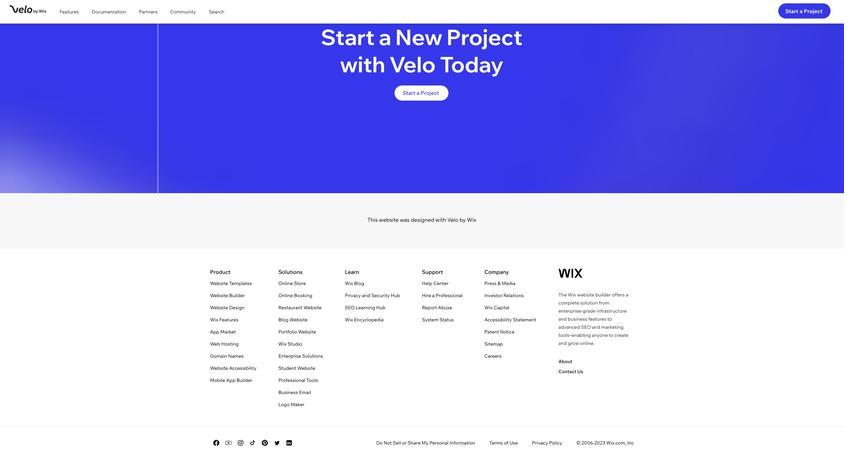 Task type: vqa. For each thing, say whether or not it's contained in the screenshot.
THE WIX BLOG
yes



Task type: describe. For each thing, give the bounding box(es) containing it.
1 vertical spatial to
[[609, 333, 614, 339]]

1 horizontal spatial start a project link
[[779, 3, 831, 19]]

wix right "by"
[[467, 217, 476, 223]]

1 horizontal spatial blog
[[354, 281, 364, 287]]

1 horizontal spatial professional
[[436, 293, 463, 299]]

facebook image
[[212, 439, 220, 447]]

0 vertical spatial hub
[[391, 293, 400, 299]]

wix studio
[[278, 341, 302, 347]]

us
[[578, 369, 583, 375]]

logo
[[278, 402, 290, 408]]

privacy for privacy policy
[[532, 440, 548, 446]]

website accessibility link
[[210, 365, 257, 373]]

solutions inside enterprise solutions link
[[302, 353, 323, 359]]

designed
[[411, 217, 434, 223]]

marketing
[[601, 324, 624, 330]]

blog website link
[[278, 316, 308, 324]]

privacy and security hub link
[[345, 292, 400, 300]]

report
[[422, 305, 437, 311]]

©
[[577, 440, 581, 446]]

professional tools
[[278, 378, 318, 384]]

1 horizontal spatial app
[[226, 378, 236, 384]]

company
[[485, 269, 509, 276]]

careers link
[[485, 352, 502, 360]]

start inside start a new project with
[[321, 23, 375, 50]]

0 vertical spatial to
[[608, 316, 612, 322]]

wix.com,
[[607, 440, 626, 446]]

and left grow at right bottom
[[559, 341, 567, 347]]

0 horizontal spatial start a project
[[403, 90, 439, 96]]

0 vertical spatial solutions
[[278, 269, 303, 276]]

new
[[396, 23, 443, 50]]

business email
[[278, 390, 311, 396]]

learn
[[345, 269, 359, 276]]

web hosting link
[[210, 340, 239, 348]]

hosting
[[221, 341, 239, 347]]

accessibility statement
[[485, 317, 536, 323]]

patent notice
[[485, 329, 515, 335]]

wix encyclopedia
[[345, 317, 384, 323]]

logo maker
[[278, 402, 304, 408]]

the
[[559, 292, 567, 298]]

relations
[[504, 293, 524, 299]]

seo learning hub link
[[345, 304, 386, 312]]

website inside "link"
[[297, 366, 315, 372]]

wix for wix studio
[[278, 341, 287, 347]]

market
[[220, 329, 236, 335]]

1 vertical spatial accessibility
[[229, 366, 257, 372]]

1 vertical spatial builder
[[237, 378, 252, 384]]

features
[[588, 316, 607, 322]]

domain
[[210, 353, 227, 359]]

website inside the wix website builder offers a complete solution from enterprise-grade infrastructure and business features to advanced seo and marketing tools–enabling anyone to create and grow online.
[[577, 292, 595, 298]]

0 horizontal spatial app
[[210, 329, 219, 335]]

privacy for privacy and security hub
[[345, 293, 361, 299]]

domain names
[[210, 353, 244, 359]]

2023
[[595, 440, 605, 446]]

encyclopedia
[[354, 317, 384, 323]]

studio
[[288, 341, 302, 347]]

with for website
[[436, 217, 446, 223]]

online store
[[278, 281, 306, 287]]

media
[[502, 281, 516, 287]]

hire a professional link
[[422, 292, 463, 300]]

status
[[440, 317, 454, 323]]

with for a
[[340, 50, 385, 78]]

0 vertical spatial builder
[[229, 293, 245, 299]]

sell
[[393, 440, 401, 446]]

wix encyclopedia link
[[345, 316, 384, 324]]

2006-
[[582, 440, 595, 446]]

do not sell or share my personal information link
[[376, 440, 475, 446]]

wix studio link
[[278, 340, 302, 348]]

help
[[422, 281, 432, 287]]

personal
[[430, 440, 449, 446]]

sitemap
[[485, 341, 503, 347]]

website builder link
[[210, 292, 245, 300]]

the wix website builder offers a complete solution from enterprise-grade infrastructure and business features to advanced seo and marketing tools–enabling anyone to create and grow online.
[[559, 292, 629, 347]]

infrastructure
[[597, 308, 627, 314]]

more wix pages element
[[0, 251, 844, 460]]

partners
[[139, 9, 158, 15]]

pinterest image
[[261, 439, 269, 447]]

blog website
[[278, 317, 308, 323]]

0 vertical spatial velo
[[389, 50, 436, 78]]

website down product at the left bottom of page
[[210, 281, 228, 287]]

about
[[559, 359, 573, 365]]

today
[[440, 50, 504, 78]]

wix capital link
[[485, 304, 509, 312]]

advanced
[[559, 324, 580, 330]]

learning
[[356, 305, 375, 311]]

system status
[[422, 317, 454, 323]]

portfolio website
[[278, 329, 316, 335]]

templates
[[229, 281, 252, 287]]

portfolio
[[278, 329, 297, 335]]

offers
[[612, 292, 625, 298]]

solution
[[580, 300, 598, 306]]

linkedin image
[[285, 439, 293, 447]]

privacy and security hub
[[345, 293, 400, 299]]

enterprise solutions link
[[278, 352, 323, 360]]

wix for wix blog
[[345, 281, 353, 287]]

contact
[[559, 369, 577, 375]]

online for online booking
[[278, 293, 293, 299]]

create
[[615, 333, 629, 339]]

complete
[[559, 300, 579, 306]]

features inside more wix pages element
[[219, 317, 239, 323]]

&
[[498, 281, 501, 287]]

was
[[400, 217, 410, 223]]

by
[[460, 217, 466, 223]]

wix for wix encyclopedia
[[345, 317, 353, 323]]

wix capital
[[485, 305, 509, 311]]

system status link
[[422, 316, 454, 324]]

help center
[[422, 281, 449, 287]]

professional tools link
[[278, 377, 318, 385]]

center
[[434, 281, 449, 287]]

restaurant website link
[[278, 304, 322, 312]]

and inside privacy and security hub link
[[362, 293, 370, 299]]

youtube image
[[224, 439, 232, 447]]

from
[[599, 300, 610, 306]]

tools
[[306, 378, 318, 384]]

0 vertical spatial accessibility
[[485, 317, 512, 323]]



Task type: locate. For each thing, give the bounding box(es) containing it.
© 2006-2023 wix.com, inc
[[577, 440, 634, 446]]

0 vertical spatial features
[[60, 9, 79, 15]]

wix down "learn"
[[345, 281, 353, 287]]

online for online store
[[278, 281, 293, 287]]

1 vertical spatial seo
[[581, 324, 591, 330]]

design
[[229, 305, 245, 311]]

app down website accessibility link
[[226, 378, 236, 384]]

professional up abuse
[[436, 293, 463, 299]]

1 vertical spatial start
[[321, 23, 375, 50]]

tiktok image
[[249, 439, 257, 447]]

restaurant website
[[278, 305, 322, 311]]

2 horizontal spatial start
[[786, 8, 799, 14]]

0 vertical spatial professional
[[436, 293, 463, 299]]

statement
[[513, 317, 536, 323]]

wix up app market on the bottom of the page
[[210, 317, 218, 323]]

grow
[[568, 341, 579, 347]]

privacy policy
[[532, 440, 562, 446]]

not
[[384, 440, 392, 446]]

online
[[278, 281, 293, 287], [278, 293, 293, 299]]

capital
[[494, 305, 509, 311]]

a inside the wix website builder offers a complete solution from enterprise-grade infrastructure and business features to advanced seo and marketing tools–enabling anyone to create and grow online.
[[626, 292, 629, 298]]

0 vertical spatial app
[[210, 329, 219, 335]]

wix left 'encyclopedia' at the left bottom
[[345, 317, 353, 323]]

builder down website accessibility
[[237, 378, 252, 384]]

1 vertical spatial project
[[447, 23, 523, 50]]

1 vertical spatial blog
[[278, 317, 289, 323]]

2 vertical spatial start
[[403, 90, 416, 96]]

hub down security at the bottom
[[376, 305, 386, 311]]

velo
[[389, 50, 436, 78], [448, 217, 458, 223]]

privacy down wix blog link
[[345, 293, 361, 299]]

online up restaurant
[[278, 293, 293, 299]]

blog
[[354, 281, 364, 287], [278, 317, 289, 323]]

start a project link
[[779, 3, 831, 19], [395, 85, 448, 101]]

0 horizontal spatial professional
[[278, 378, 305, 384]]

1 vertical spatial hub
[[376, 305, 386, 311]]

hub right security at the bottom
[[391, 293, 400, 299]]

enterprise solutions
[[278, 353, 323, 359]]

share
[[408, 440, 421, 446]]

0 vertical spatial blog
[[354, 281, 364, 287]]

0 horizontal spatial with
[[340, 50, 385, 78]]

website down enterprise solutions
[[297, 366, 315, 372]]

0 vertical spatial seo
[[345, 305, 355, 311]]

grade
[[583, 308, 596, 314]]

and up advanced
[[559, 316, 567, 322]]

terms
[[490, 440, 503, 446]]

anyone
[[592, 333, 608, 339]]

hire
[[422, 293, 431, 299]]

start for leftmost start a project link
[[403, 90, 416, 96]]

a inside start a new project with
[[379, 23, 391, 50]]

careers
[[485, 353, 502, 359]]

wix for wix features
[[210, 317, 218, 323]]

0 horizontal spatial features
[[60, 9, 79, 15]]

website up "portfolio website" on the left of the page
[[290, 317, 308, 323]]

portfolio website link
[[278, 328, 316, 336]]

wix left studio on the left bottom
[[278, 341, 287, 347]]

website up wix features link
[[210, 305, 228, 311]]

website design link
[[210, 304, 245, 312]]

online left the store
[[278, 281, 293, 287]]

0 vertical spatial privacy
[[345, 293, 361, 299]]

blog down "learn"
[[354, 281, 364, 287]]

wix
[[467, 217, 476, 223], [345, 281, 353, 287], [568, 292, 576, 298], [485, 305, 493, 311], [210, 317, 218, 323], [345, 317, 353, 323], [278, 341, 287, 347]]

patent
[[485, 329, 499, 335]]

professional
[[436, 293, 463, 299], [278, 378, 305, 384]]

solutions up "online store"
[[278, 269, 303, 276]]

start a project
[[786, 8, 823, 14], [403, 90, 439, 96]]

documentation
[[92, 9, 126, 15]]

with inside start a new project with
[[340, 50, 385, 78]]

accessibility
[[485, 317, 512, 323], [229, 366, 257, 372]]

accessibility statement link
[[485, 316, 536, 324]]

tools–enabling
[[559, 333, 591, 339]]

system
[[422, 317, 439, 323]]

1 vertical spatial privacy
[[532, 440, 548, 446]]

1 vertical spatial website
[[577, 292, 595, 298]]

booking
[[294, 293, 312, 299]]

wix blog link
[[345, 280, 364, 288]]

1 horizontal spatial website
[[577, 292, 595, 298]]

a
[[800, 8, 803, 14], [379, 23, 391, 50], [417, 90, 420, 96], [626, 292, 629, 298], [432, 293, 435, 299]]

1 vertical spatial online
[[278, 293, 293, 299]]

to down marketing
[[609, 333, 614, 339]]

2 vertical spatial project
[[421, 90, 439, 96]]

0 vertical spatial start a project
[[786, 8, 823, 14]]

0 vertical spatial start
[[786, 8, 799, 14]]

app up web
[[210, 329, 219, 335]]

wix inside the wix website builder offers a complete solution from enterprise-grade infrastructure and business features to advanced seo and marketing tools–enabling anyone to create and grow online.
[[568, 292, 576, 298]]

to down infrastructure
[[608, 316, 612, 322]]

1 vertical spatial with
[[436, 217, 446, 223]]

press
[[485, 281, 497, 287]]

seo down business
[[581, 324, 591, 330]]

wix logo, homepage image
[[559, 269, 583, 278]]

professional up "business email" link
[[278, 378, 305, 384]]

project inside start a new project with
[[447, 23, 523, 50]]

solutions up student website
[[302, 353, 323, 359]]

contact us
[[559, 369, 583, 375]]

restaurant
[[278, 305, 303, 311]]

start for start a project link to the right
[[786, 8, 799, 14]]

enterprise-
[[559, 308, 583, 314]]

0 horizontal spatial velo
[[389, 50, 436, 78]]

1 horizontal spatial hub
[[391, 293, 400, 299]]

domain names link
[[210, 352, 244, 360]]

0 vertical spatial website
[[379, 217, 399, 223]]

seo inside the wix website builder offers a complete solution from enterprise-grade infrastructure and business features to advanced seo and marketing tools–enabling anyone to create and grow online.
[[581, 324, 591, 330]]

website up studio on the left bottom
[[298, 329, 316, 335]]

1 horizontal spatial with
[[436, 217, 446, 223]]

0 vertical spatial start a project link
[[779, 3, 831, 19]]

patent notice link
[[485, 328, 515, 336]]

1 horizontal spatial project
[[447, 23, 523, 50]]

investor relations
[[485, 293, 524, 299]]

and up learning on the bottom left
[[362, 293, 370, 299]]

website up "website design" link
[[210, 293, 228, 299]]

0 horizontal spatial project
[[421, 90, 439, 96]]

1 vertical spatial start a project
[[403, 90, 439, 96]]

mobile app builder
[[210, 378, 252, 384]]

store
[[294, 281, 306, 287]]

builder up design
[[229, 293, 245, 299]]

web hosting
[[210, 341, 239, 347]]

app
[[210, 329, 219, 335], [226, 378, 236, 384]]

wix left capital
[[485, 305, 493, 311]]

1 horizontal spatial start a project
[[786, 8, 823, 14]]

1 horizontal spatial privacy
[[532, 440, 548, 446]]

search link
[[204, 3, 232, 20]]

website down booking
[[304, 305, 322, 311]]

investor relations link
[[485, 292, 524, 300]]

0 horizontal spatial privacy
[[345, 293, 361, 299]]

business
[[568, 316, 587, 322]]

1 online from the top
[[278, 281, 293, 287]]

twitter image
[[273, 439, 281, 447]]

website templates link
[[210, 280, 252, 288]]

website left was at the top left of the page
[[379, 217, 399, 223]]

0 horizontal spatial accessibility
[[229, 366, 257, 372]]

0 vertical spatial project
[[804, 8, 823, 14]]

0 horizontal spatial hub
[[376, 305, 386, 311]]

and down features
[[592, 324, 600, 330]]

0 vertical spatial with
[[340, 50, 385, 78]]

wix up complete
[[568, 292, 576, 298]]

1 horizontal spatial accessibility
[[485, 317, 512, 323]]

press & media link
[[485, 280, 516, 288]]

privacy left policy
[[532, 440, 548, 446]]

privacy policy link
[[532, 440, 562, 446]]

security
[[371, 293, 390, 299]]

report abuse
[[422, 305, 452, 311]]

mobile
[[210, 378, 225, 384]]

2 horizontal spatial project
[[804, 8, 823, 14]]

1 horizontal spatial start
[[403, 90, 416, 96]]

contact us link
[[559, 369, 583, 375]]

names
[[228, 353, 244, 359]]

2 online from the top
[[278, 293, 293, 299]]

1 vertical spatial app
[[226, 378, 236, 384]]

instagram image
[[236, 439, 245, 447]]

of
[[504, 440, 509, 446]]

terms of use link
[[490, 440, 518, 446]]

app market
[[210, 329, 236, 335]]

start
[[786, 8, 799, 14], [321, 23, 375, 50], [403, 90, 416, 96]]

wix for wix capital
[[485, 305, 493, 311]]

1 horizontal spatial velo
[[448, 217, 458, 223]]

1 horizontal spatial features
[[219, 317, 239, 323]]

seo left learning on the bottom left
[[345, 305, 355, 311]]

0 horizontal spatial start a project link
[[395, 85, 448, 101]]

business
[[278, 390, 298, 396]]

terms of use
[[490, 440, 518, 446]]

start a new project with
[[321, 23, 523, 78]]

1 vertical spatial velo
[[448, 217, 458, 223]]

website down domain at left
[[210, 366, 228, 372]]

report abuse link
[[422, 304, 452, 312]]

accessibility down names
[[229, 366, 257, 372]]

accessibility down wix capital link
[[485, 317, 512, 323]]

website accessibility
[[210, 366, 257, 372]]

this website was designed with velo by wix
[[368, 217, 476, 223]]

0 horizontal spatial seo
[[345, 305, 355, 311]]

use
[[510, 440, 518, 446]]

wix blog
[[345, 281, 364, 287]]

0 vertical spatial online
[[278, 281, 293, 287]]

online store link
[[278, 280, 306, 288]]

1 vertical spatial solutions
[[302, 353, 323, 359]]

policy
[[549, 440, 562, 446]]

1 vertical spatial features
[[219, 317, 239, 323]]

blog up the portfolio
[[278, 317, 289, 323]]

1 vertical spatial professional
[[278, 378, 305, 384]]

investor
[[485, 293, 502, 299]]

community
[[170, 9, 196, 15]]

with
[[340, 50, 385, 78], [436, 217, 446, 223]]

seo
[[345, 305, 355, 311], [581, 324, 591, 330]]

features
[[60, 9, 79, 15], [219, 317, 239, 323]]

1 horizontal spatial seo
[[581, 324, 591, 330]]

0 horizontal spatial blog
[[278, 317, 289, 323]]

0 horizontal spatial website
[[379, 217, 399, 223]]

website up the solution in the right bottom of the page
[[577, 292, 595, 298]]

0 horizontal spatial start
[[321, 23, 375, 50]]

1 vertical spatial start a project link
[[395, 85, 448, 101]]



